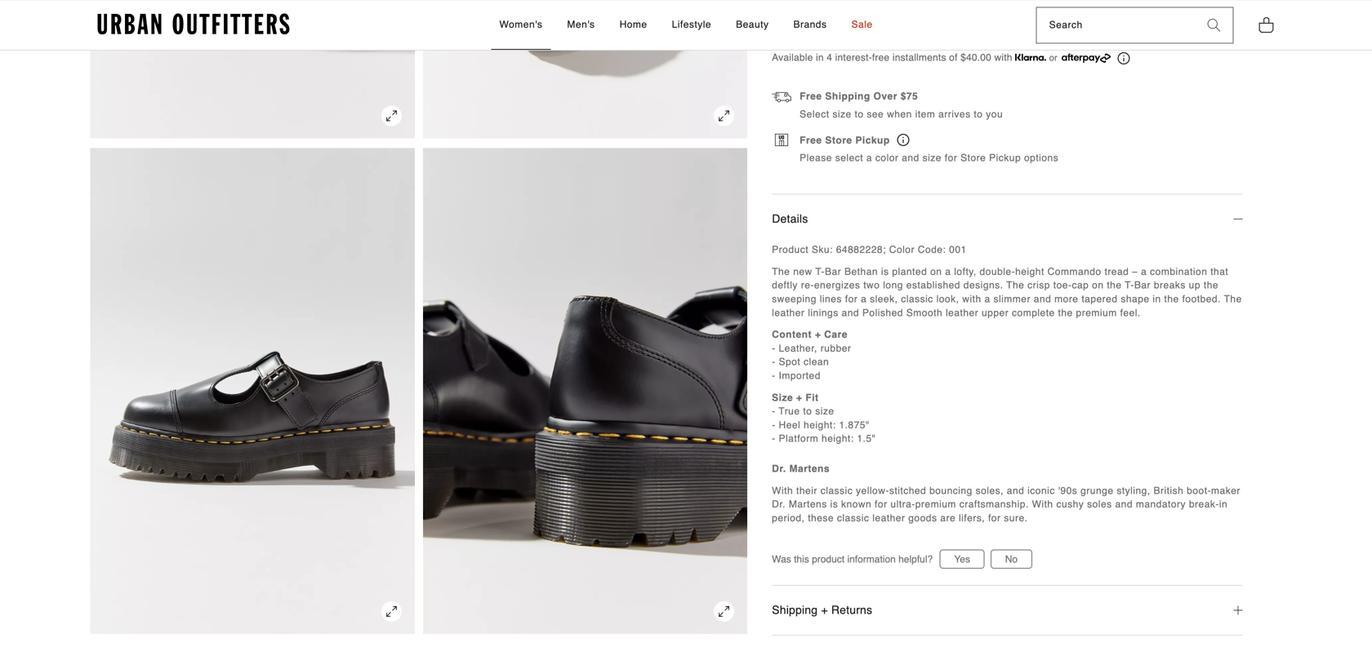 Task type: vqa. For each thing, say whether or not it's contained in the screenshot.
Winter
no



Task type: describe. For each thing, give the bounding box(es) containing it.
color
[[876, 153, 899, 164]]

0 horizontal spatial leather
[[772, 308, 805, 319]]

0 vertical spatial the
[[772, 266, 790, 278]]

martens inside with their classic yellow-stitched bouncing soles, and iconic '90s grunge styling, british boot-maker dr. martens is known for ultra-premium craftsmanship. with cushy soles and mandatory break-in period, these classic leather goods are lifers, for sure.
[[789, 499, 827, 511]]

zoom in image
[[714, 602, 735, 623]]

the down that
[[1204, 280, 1219, 292]]

deftly
[[772, 280, 798, 292]]

shipping inside free shipping over $75 select size to see when item arrives to you
[[825, 91, 871, 102]]

complete
[[1012, 308, 1055, 319]]

slimmer
[[994, 294, 1031, 305]]

mandatory
[[1136, 499, 1186, 511]]

care
[[825, 329, 848, 341]]

dr. inside with their classic yellow-stitched bouncing soles, and iconic '90s grunge styling, british boot-maker dr. martens is known for ultra-premium craftsmanship. with cushy soles and mandatory break-in period, these classic leather goods are lifers, for sure.
[[772, 499, 786, 511]]

for down yellow- in the bottom right of the page
[[875, 499, 888, 511]]

with their classic yellow-stitched bouncing soles, and iconic '90s grunge styling, british boot-maker dr. martens is known for ultra-premium craftsmanship. with cushy soles and mandatory break-in period, these classic leather goods are lifers, for sure.
[[772, 486, 1241, 525]]

two
[[864, 280, 880, 292]]

wish
[[806, 22, 830, 34]]

1 vertical spatial the
[[1007, 280, 1025, 292]]

of
[[949, 52, 958, 63]]

free for free store pickup
[[800, 135, 822, 146]]

women's link
[[491, 1, 551, 50]]

0 vertical spatial martens
[[790, 464, 830, 475]]

search image
[[1208, 19, 1221, 32]]

1 - from the top
[[772, 343, 776, 355]]

installments
[[893, 52, 947, 63]]

size for and
[[923, 153, 942, 164]]

interest-
[[836, 52, 872, 63]]

available in 4 interest-free installments of $40.00 with
[[772, 52, 1016, 63]]

beauty
[[736, 19, 769, 30]]

look,
[[937, 294, 960, 305]]

001
[[949, 245, 967, 256]]

content
[[772, 329, 812, 341]]

+ for size
[[797, 393, 803, 404]]

british
[[1154, 486, 1184, 497]]

–
[[1133, 266, 1138, 278]]

size for select
[[833, 109, 852, 120]]

free for free shipping over $75 select size to see when item arrives to you
[[800, 91, 822, 102]]

was this product information helpful?
[[772, 554, 933, 566]]

you
[[986, 109, 1003, 120]]

+ for content
[[815, 329, 821, 341]]

brands
[[794, 19, 827, 30]]

polished
[[863, 308, 904, 319]]

tapered
[[1082, 294, 1118, 305]]

cap
[[1072, 280, 1089, 292]]

for down "arrives"
[[945, 153, 958, 164]]

details
[[772, 213, 808, 226]]

and down styling,
[[1116, 499, 1133, 511]]

smooth
[[907, 308, 943, 319]]

Search text field
[[1037, 8, 1196, 43]]

main navigation element
[[352, 1, 1020, 50]]

0 vertical spatial store
[[825, 135, 853, 146]]

and down crisp
[[1034, 294, 1052, 305]]

leather inside with their classic yellow-stitched bouncing soles, and iconic '90s grunge styling, british boot-maker dr. martens is known for ultra-premium craftsmanship. with cushy soles and mandatory break-in period, these classic leather goods are lifers, for sure.
[[873, 513, 906, 525]]

list
[[833, 22, 850, 34]]

shipping inside dropdown button
[[772, 605, 818, 618]]

or
[[1050, 53, 1058, 63]]

add to wish list
[[772, 22, 850, 34]]

urban outfitters image
[[98, 14, 290, 35]]

men's
[[567, 19, 595, 30]]

afterpay image
[[1062, 54, 1111, 63]]

dr. martens bethan leather platform oxford image
[[90, 0, 415, 138]]

crisp
[[1028, 280, 1051, 292]]

fit
[[806, 393, 819, 404]]

store pickup image
[[898, 134, 910, 146]]

this
[[794, 554, 809, 566]]

information
[[848, 554, 896, 566]]

product sku: 64882228; color code: 001
[[772, 245, 967, 256]]

yes button
[[940, 551, 985, 570]]

premium inside the new t-bar bethan is planted on a lofty, double-height commando tread – a combination that deftly re-energizes two long established designs. the crisp toe-cap on the t-bar breaks up the sweeping lines for a sleek, classic look, with a slimmer and more tapered shape in the footbed. the leather linings and polished smooth leather upper complete the premium feel.
[[1076, 308, 1117, 319]]

the down breaks
[[1165, 294, 1180, 305]]

2 horizontal spatial leather
[[946, 308, 979, 319]]

rubber
[[821, 343, 852, 355]]

1 dr. from the top
[[772, 464, 787, 475]]

beauty link
[[728, 1, 777, 50]]

arrives
[[939, 109, 971, 120]]

combination
[[1150, 266, 1208, 278]]

shipping options image
[[772, 90, 792, 110]]

feel.
[[1121, 308, 1141, 319]]

add
[[772, 22, 791, 34]]

options
[[1025, 153, 1059, 164]]

soles
[[1088, 499, 1112, 511]]

lifestyle link
[[664, 1, 720, 50]]

my shopping bag image
[[1259, 15, 1275, 33]]

grunge
[[1081, 486, 1114, 497]]

the down more
[[1058, 308, 1073, 319]]

color
[[890, 245, 915, 256]]

in inside with their classic yellow-stitched bouncing soles, and iconic '90s grunge styling, british boot-maker dr. martens is known for ultra-premium craftsmanship. with cushy soles and mandatory break-in period, these classic leather goods are lifers, for sure.
[[1220, 499, 1228, 511]]

is inside the new t-bar bethan is planted on a lofty, double-height commando tread – a combination that deftly re-energizes two long established designs. the crisp toe-cap on the t-bar breaks up the sweeping lines for a sleek, classic look, with a slimmer and more tapered shape in the footbed. the leather linings and polished smooth leather upper complete the premium feel.
[[881, 266, 889, 278]]

leather,
[[779, 343, 818, 355]]

maker
[[1212, 486, 1241, 497]]

available
[[772, 52, 813, 63]]

spot
[[779, 357, 801, 368]]

the new t-bar bethan is planted on a lofty, double-height commando tread – a combination that deftly re-energizes two long established designs. the crisp toe-cap on the t-bar breaks up the sweeping lines for a sleek, classic look, with a slimmer and more tapered shape in the footbed. the leather linings and polished smooth leather upper complete the premium feel.
[[772, 266, 1242, 319]]

lifestyle
[[672, 19, 712, 30]]

yellow-
[[856, 486, 890, 497]]

product
[[772, 245, 809, 256]]

true
[[779, 406, 800, 418]]

styling,
[[1117, 486, 1151, 497]]

their
[[797, 486, 818, 497]]

'90s
[[1059, 486, 1078, 497]]

a down designs.
[[985, 294, 991, 305]]

new
[[793, 266, 813, 278]]

64882228;
[[836, 245, 886, 256]]

double-
[[980, 266, 1016, 278]]

toe-
[[1054, 280, 1072, 292]]

re-
[[801, 280, 814, 292]]

or button
[[1016, 50, 1130, 66]]

sale link
[[844, 1, 881, 50]]

0 vertical spatial height:
[[804, 420, 836, 431]]

iconic
[[1028, 486, 1055, 497]]

2 - from the top
[[772, 357, 776, 368]]

lifers,
[[959, 513, 985, 525]]

see
[[867, 109, 884, 120]]

home
[[620, 19, 648, 30]]

item
[[916, 109, 936, 120]]

up
[[1189, 280, 1201, 292]]

to left 'you'
[[974, 109, 983, 120]]

1 horizontal spatial with
[[1032, 499, 1054, 511]]

to left see
[[855, 109, 864, 120]]

goods
[[909, 513, 937, 525]]

1 vertical spatial height:
[[822, 434, 854, 445]]

these
[[808, 513, 834, 525]]

shipping + returns
[[772, 605, 873, 618]]



Task type: locate. For each thing, give the bounding box(es) containing it.
store down "arrives"
[[961, 153, 986, 164]]

dr.
[[772, 464, 787, 475], [772, 499, 786, 511]]

0 horizontal spatial shipping
[[772, 605, 818, 618]]

3 - from the top
[[772, 371, 776, 382]]

imported
[[779, 371, 821, 382]]

and
[[902, 153, 920, 164], [1034, 294, 1052, 305], [842, 308, 860, 319], [1007, 486, 1025, 497], [1116, 499, 1133, 511]]

to inside size + fit - true to size - heel height: 1.875" - platform height: 1.5"
[[803, 406, 812, 418]]

height: up platform
[[804, 420, 836, 431]]

1 horizontal spatial on
[[1092, 280, 1104, 292]]

height
[[1016, 266, 1045, 278]]

content + care - leather, rubber - spot clean - imported
[[772, 329, 852, 382]]

premium inside with their classic yellow-stitched bouncing soles, and iconic '90s grunge styling, british boot-maker dr. martens is known for ultra-premium craftsmanship. with cushy soles and mandatory break-in period, these classic leather goods are lifers, for sure.
[[916, 499, 957, 511]]

bar up shape
[[1135, 280, 1151, 292]]

is inside with their classic yellow-stitched bouncing soles, and iconic '90s grunge styling, british boot-maker dr. martens is known for ultra-premium craftsmanship. with cushy soles and mandatory break-in period, these classic leather goods are lifers, for sure.
[[831, 499, 838, 511]]

- left true
[[772, 406, 776, 418]]

+
[[815, 329, 821, 341], [797, 393, 803, 404], [821, 605, 828, 618]]

store
[[825, 135, 853, 146], [961, 153, 986, 164]]

classic up "smooth"
[[901, 294, 934, 305]]

+ left care in the right of the page
[[815, 329, 821, 341]]

-
[[772, 343, 776, 355], [772, 357, 776, 368], [772, 371, 776, 382], [772, 406, 776, 418], [772, 420, 776, 431], [772, 434, 776, 445]]

is up these
[[831, 499, 838, 511]]

size inside size + fit - true to size - heel height: 1.875" - platform height: 1.5"
[[816, 406, 835, 418]]

1 vertical spatial size
[[923, 153, 942, 164]]

0 vertical spatial classic
[[901, 294, 934, 305]]

on
[[931, 266, 942, 278], [1092, 280, 1104, 292]]

premium up are
[[916, 499, 957, 511]]

1 horizontal spatial premium
[[1076, 308, 1117, 319]]

leather down "look,"
[[946, 308, 979, 319]]

shipping
[[825, 91, 871, 102], [772, 605, 818, 618]]

with
[[772, 486, 793, 497], [1032, 499, 1054, 511]]

- up size
[[772, 371, 776, 382]]

breaks
[[1154, 280, 1186, 292]]

1.875"
[[839, 420, 870, 431]]

0 vertical spatial free
[[800, 91, 822, 102]]

0 vertical spatial on
[[931, 266, 942, 278]]

free
[[872, 52, 890, 63]]

please select a color and size for store pickup options
[[800, 153, 1059, 164]]

footbed.
[[1183, 294, 1221, 305]]

premium
[[1076, 308, 1117, 319], [916, 499, 957, 511]]

4 - from the top
[[772, 406, 776, 418]]

6 - from the top
[[772, 434, 776, 445]]

classic down known
[[837, 513, 870, 525]]

1 horizontal spatial store
[[961, 153, 986, 164]]

and down store pickup icon on the right of the page
[[902, 153, 920, 164]]

a right – at the top of the page
[[1142, 266, 1147, 278]]

dr. up period,
[[772, 499, 786, 511]]

planted
[[892, 266, 928, 278]]

0 vertical spatial bar
[[825, 266, 842, 278]]

1 vertical spatial is
[[831, 499, 838, 511]]

shipping down this
[[772, 605, 818, 618]]

1 horizontal spatial with
[[995, 52, 1013, 63]]

bouncing
[[930, 486, 973, 497]]

height: down 1.875"
[[822, 434, 854, 445]]

1 vertical spatial dr.
[[772, 499, 786, 511]]

commando
[[1048, 266, 1102, 278]]

2 vertical spatial size
[[816, 406, 835, 418]]

1 horizontal spatial is
[[881, 266, 889, 278]]

dr. martens bethan leather platform oxford #2 image
[[90, 148, 415, 635]]

craftsmanship.
[[960, 499, 1029, 511]]

a left lofty,
[[945, 266, 951, 278]]

0 vertical spatial with
[[772, 486, 793, 497]]

sweeping
[[772, 294, 817, 305]]

pickup
[[856, 135, 890, 146], [989, 153, 1021, 164]]

size + fit - true to size - heel height: 1.875" - platform height: 1.5"
[[772, 393, 876, 445]]

free inside free shipping over $75 select size to see when item arrives to you
[[800, 91, 822, 102]]

$75
[[901, 91, 919, 102]]

0 vertical spatial size
[[833, 109, 852, 120]]

- left spot in the bottom of the page
[[772, 357, 776, 368]]

a
[[867, 153, 873, 164], [945, 266, 951, 278], [1142, 266, 1147, 278], [861, 294, 867, 305], [985, 294, 991, 305]]

2 vertical spatial classic
[[837, 513, 870, 525]]

0 vertical spatial t-
[[816, 266, 825, 278]]

classic inside the new t-bar bethan is planted on a lofty, double-height commando tread – a combination that deftly re-energizes two long established designs. the crisp toe-cap on the t-bar breaks up the sweeping lines for a sleek, classic look, with a slimmer and more tapered shape in the footbed. the leather linings and polished smooth leather upper complete the premium feel.
[[901, 294, 934, 305]]

1 vertical spatial martens
[[789, 499, 827, 511]]

free shipping over $75 select size to see when item arrives to you
[[800, 91, 1003, 120]]

for down the craftsmanship.
[[989, 513, 1001, 525]]

1 vertical spatial t-
[[1125, 280, 1135, 292]]

and down lines
[[842, 308, 860, 319]]

in left 4
[[816, 52, 824, 63]]

returns
[[832, 605, 873, 618]]

yes
[[955, 554, 971, 566]]

zoom in image
[[381, 106, 402, 126], [714, 106, 735, 126], [381, 602, 402, 623]]

leather
[[772, 308, 805, 319], [946, 308, 979, 319], [873, 513, 906, 525]]

shipping up see
[[825, 91, 871, 102]]

bar up energizes
[[825, 266, 842, 278]]

break-
[[1189, 499, 1220, 511]]

1 free from the top
[[800, 91, 822, 102]]

1 horizontal spatial the
[[1007, 280, 1025, 292]]

0 horizontal spatial the
[[772, 266, 790, 278]]

+ inside dropdown button
[[821, 605, 828, 618]]

- left heel
[[772, 420, 776, 431]]

1 vertical spatial free
[[800, 135, 822, 146]]

brands link
[[786, 1, 835, 50]]

free up the please
[[800, 135, 822, 146]]

zoom in image for dr. martens bethan leather platform oxford #2 image
[[381, 602, 402, 623]]

2 horizontal spatial the
[[1224, 294, 1242, 305]]

for
[[945, 153, 958, 164], [845, 294, 858, 305], [875, 499, 888, 511], [989, 513, 1001, 525]]

0 horizontal spatial bar
[[825, 266, 842, 278]]

in inside the new t-bar bethan is planted on a lofty, double-height commando tread – a combination that deftly re-energizes two long established designs. the crisp toe-cap on the t-bar breaks up the sweeping lines for a sleek, classic look, with a slimmer and more tapered shape in the footbed. the leather linings and polished smooth leather upper complete the premium feel.
[[1153, 294, 1162, 305]]

bar
[[825, 266, 842, 278], [1135, 280, 1151, 292]]

a down two
[[861, 294, 867, 305]]

0 vertical spatial shipping
[[825, 91, 871, 102]]

long
[[883, 280, 904, 292]]

store pickup image
[[775, 134, 789, 146], [775, 134, 789, 146]]

select
[[800, 109, 830, 120]]

1 vertical spatial store
[[961, 153, 986, 164]]

in
[[816, 52, 824, 63], [1153, 294, 1162, 305], [1220, 499, 1228, 511]]

+ left the fit
[[797, 393, 803, 404]]

dr. martens bethan leather platform oxford #1 image
[[423, 0, 748, 138]]

code:
[[918, 245, 946, 256]]

store up select
[[825, 135, 853, 146]]

2 dr. from the top
[[772, 499, 786, 511]]

+ inside size + fit - true to size - heel height: 1.875" - platform height: 1.5"
[[797, 393, 803, 404]]

1 vertical spatial pickup
[[989, 153, 1021, 164]]

0 vertical spatial dr.
[[772, 464, 787, 475]]

are
[[941, 513, 956, 525]]

pickup left options
[[989, 153, 1021, 164]]

size inside free shipping over $75 select size to see when item arrives to you
[[833, 109, 852, 120]]

and up the craftsmanship.
[[1007, 486, 1025, 497]]

2 free from the top
[[800, 135, 822, 146]]

1 horizontal spatial t-
[[1125, 280, 1135, 292]]

4
[[827, 52, 833, 63]]

0 horizontal spatial store
[[825, 135, 853, 146]]

1 vertical spatial shipping
[[772, 605, 818, 618]]

sku:
[[812, 245, 833, 256]]

leather down sweeping
[[772, 308, 805, 319]]

no
[[1006, 554, 1018, 566]]

klarna image
[[1016, 54, 1047, 61]]

helpful?
[[899, 554, 933, 566]]

that
[[1211, 266, 1229, 278]]

zoom in image for dr. martens bethan leather platform oxford #1 image
[[714, 106, 735, 126]]

the down that
[[1224, 294, 1242, 305]]

0 horizontal spatial on
[[931, 266, 942, 278]]

2 vertical spatial the
[[1224, 294, 1242, 305]]

established
[[907, 280, 961, 292]]

linings
[[808, 308, 839, 319]]

a left color
[[867, 153, 873, 164]]

heel
[[779, 420, 801, 431]]

0 vertical spatial is
[[881, 266, 889, 278]]

when
[[887, 109, 912, 120]]

premium down tapered
[[1076, 308, 1117, 319]]

boot-
[[1187, 486, 1212, 497]]

leather down "ultra-"
[[873, 513, 906, 525]]

0 horizontal spatial premium
[[916, 499, 957, 511]]

5 - from the top
[[772, 420, 776, 431]]

1 horizontal spatial pickup
[[989, 153, 1021, 164]]

with
[[995, 52, 1013, 63], [963, 294, 982, 305]]

$40.00
[[961, 52, 992, 63]]

0 horizontal spatial in
[[816, 52, 824, 63]]

cushy
[[1057, 499, 1084, 511]]

with down the iconic
[[1032, 499, 1054, 511]]

clean
[[804, 357, 829, 368]]

dr. martens bethan leather platform oxford #3 image
[[423, 148, 748, 635]]

2 vertical spatial +
[[821, 605, 828, 618]]

1 vertical spatial premium
[[916, 499, 957, 511]]

zoom in image for dr. martens bethan leather platform oxford image
[[381, 106, 402, 126]]

home link
[[612, 1, 656, 50]]

free up select
[[800, 91, 822, 102]]

2 vertical spatial in
[[1220, 499, 1228, 511]]

in down breaks
[[1153, 294, 1162, 305]]

martens down their
[[789, 499, 827, 511]]

over
[[874, 91, 898, 102]]

1 vertical spatial bar
[[1135, 280, 1151, 292]]

None search field
[[1037, 8, 1196, 43]]

with right $40.00
[[995, 52, 1013, 63]]

2 horizontal spatial in
[[1220, 499, 1228, 511]]

0 vertical spatial pickup
[[856, 135, 890, 146]]

0 horizontal spatial with
[[963, 294, 982, 305]]

for down energizes
[[845, 294, 858, 305]]

to right add
[[794, 22, 803, 34]]

0 vertical spatial +
[[815, 329, 821, 341]]

+ for shipping
[[821, 605, 828, 618]]

pickup up color
[[856, 135, 890, 146]]

with left their
[[772, 486, 793, 497]]

t- right new
[[816, 266, 825, 278]]

size down the 'item'
[[923, 153, 942, 164]]

bethan
[[845, 266, 878, 278]]

more
[[1055, 294, 1079, 305]]

0 horizontal spatial t-
[[816, 266, 825, 278]]

1 vertical spatial on
[[1092, 280, 1104, 292]]

- down content
[[772, 343, 776, 355]]

0 vertical spatial in
[[816, 52, 824, 63]]

- left platform
[[772, 434, 776, 445]]

details button
[[772, 195, 1243, 244]]

women's
[[500, 19, 543, 30]]

classic up known
[[821, 486, 853, 497]]

upper
[[982, 308, 1009, 319]]

0 horizontal spatial pickup
[[856, 135, 890, 146]]

product
[[812, 554, 845, 566]]

period,
[[772, 513, 805, 525]]

energizes
[[814, 280, 861, 292]]

add to wish list button
[[772, 22, 850, 34]]

1 vertical spatial with
[[963, 294, 982, 305]]

1 horizontal spatial shipping
[[825, 91, 871, 102]]

on up tapered
[[1092, 280, 1104, 292]]

0 horizontal spatial is
[[831, 499, 838, 511]]

1 vertical spatial +
[[797, 393, 803, 404]]

was
[[772, 554, 791, 566]]

1 vertical spatial classic
[[821, 486, 853, 497]]

0 vertical spatial with
[[995, 52, 1013, 63]]

1 vertical spatial in
[[1153, 294, 1162, 305]]

the down tread
[[1107, 280, 1122, 292]]

+ inside content + care - leather, rubber - spot clean - imported
[[815, 329, 821, 341]]

the up deftly
[[772, 266, 790, 278]]

size up free store pickup
[[833, 109, 852, 120]]

0 horizontal spatial with
[[772, 486, 793, 497]]

1 horizontal spatial leather
[[873, 513, 906, 525]]

designs.
[[964, 280, 1004, 292]]

the up slimmer
[[1007, 280, 1025, 292]]

t- down – at the top of the page
[[1125, 280, 1135, 292]]

in down maker
[[1220, 499, 1228, 511]]

0 vertical spatial premium
[[1076, 308, 1117, 319]]

dr. down platform
[[772, 464, 787, 475]]

+ left 'returns'
[[821, 605, 828, 618]]

is up long
[[881, 266, 889, 278]]

size down the fit
[[816, 406, 835, 418]]

for inside the new t-bar bethan is planted on a lofty, double-height commando tread – a combination that deftly re-energizes two long established designs. the crisp toe-cap on the t-bar breaks up the sweeping lines for a sleek, classic look, with a slimmer and more tapered shape in the footbed. the leather linings and polished smooth leather upper complete the premium feel.
[[845, 294, 858, 305]]

with inside the new t-bar bethan is planted on a lofty, double-height commando tread – a combination that deftly re-energizes two long established designs. the crisp toe-cap on the t-bar breaks up the sweeping lines for a sleek, classic look, with a slimmer and more tapered shape in the footbed. the leather linings and polished smooth leather upper complete the premium feel.
[[963, 294, 982, 305]]

1 horizontal spatial bar
[[1135, 280, 1151, 292]]

with down designs.
[[963, 294, 982, 305]]

stitched
[[890, 486, 927, 497]]

1 vertical spatial with
[[1032, 499, 1054, 511]]

to down the fit
[[803, 406, 812, 418]]

martens up their
[[790, 464, 830, 475]]

on up the established
[[931, 266, 942, 278]]

1 horizontal spatial in
[[1153, 294, 1162, 305]]



